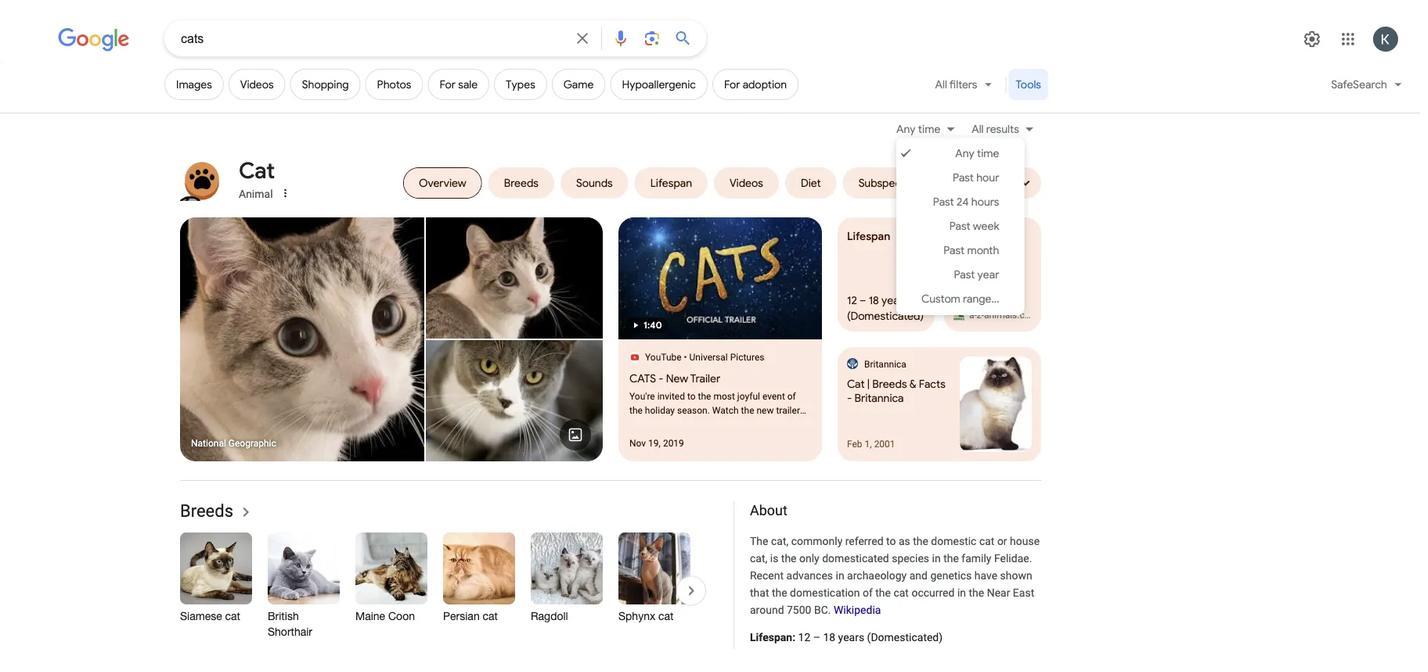 Task type: vqa. For each thing, say whether or not it's contained in the screenshot.
Kerr
no



Task type: describe. For each thing, give the bounding box(es) containing it.
any inside dropdown button
[[896, 122, 916, 136]]

universal
[[689, 352, 728, 363]]

|
[[867, 377, 870, 391]]

now.
[[669, 420, 688, 431]]

- inside the cat | breeds & facts - britannica
[[847, 391, 852, 405]]

0 horizontal spatial in
[[836, 570, 844, 583]]

season.
[[677, 406, 710, 416]]

feb 1, 2001
[[847, 439, 895, 450]]

2 domestic cat image from the left
[[426, 218, 603, 339]]

shown
[[1000, 570, 1032, 583]]

feb
[[847, 439, 862, 450]]

about
[[750, 503, 787, 519]]

the up genetics
[[943, 552, 959, 565]]

7500
[[787, 604, 811, 617]]

maine coon link
[[355, 533, 427, 648]]

game link
[[552, 69, 605, 100]]

watch
[[712, 406, 739, 416]]

ragdoll heading
[[531, 609, 603, 625]]

past 24 hours link
[[896, 190, 1024, 215]]

persian cat
[[443, 610, 498, 623]]

2019
[[663, 438, 684, 449]]

1,
[[865, 439, 872, 450]]

types link
[[494, 69, 547, 100]]

species
[[892, 552, 929, 565]]

invited
[[657, 391, 685, 402]]

18 years inside 12 – 18 years (domesticated)
[[869, 294, 908, 307]]

&
[[909, 377, 916, 391]]

z-
[[977, 310, 984, 321]]

sphynx
[[618, 610, 655, 623]]

cats - new trailer you're invited to the most joyful event of the holiday season. watch the new trailer for cats now.
[[629, 372, 800, 431]]

past year
[[954, 268, 999, 282]]

google image
[[58, 28, 130, 52]]

cats are cute, furry, cuddly — and an invasive alien species image
[[426, 341, 603, 462]]

0 vertical spatial cats
[[629, 372, 656, 386]]

safesearch button
[[1322, 69, 1411, 106]]

to inside the cat, commonly referred to as the domestic cat or house cat, is the only domesticated species in the family felidae. recent advances in archaeology and genetics have shown that the domestication of the cat occurred in the near east around 7500 bc.
[[886, 535, 896, 548]]

breeds inside the cat | breeds & facts - britannica
[[872, 377, 907, 391]]

to inside "cats - new trailer you're invited to the most joyful event of the holiday season. watch the new trailer for cats now."
[[687, 391, 696, 402]]

12 inside 12 – 18 years (domesticated)
[[847, 294, 857, 307]]

is
[[770, 552, 778, 565]]

british shorthair
[[268, 610, 312, 639]]

filters
[[949, 78, 977, 91]]

any time radio item
[[896, 142, 1024, 166]]

past for past year
[[954, 268, 975, 282]]

maine inside heading
[[355, 610, 385, 623]]

0 vertical spatial (domesticated)
[[847, 309, 924, 323]]

tools button
[[1009, 69, 1048, 100]]

hypoallergenic
[[622, 78, 696, 91]]

shorthair
[[268, 626, 312, 639]]

youtube
[[645, 352, 682, 363]]

cat for sphynx cat
[[658, 610, 674, 623]]

animal
[[239, 187, 273, 200]]

Search search field
[[181, 30, 564, 49]]

cat for cat
[[239, 157, 275, 184]]

animals.com
[[984, 310, 1038, 321]]

east
[[1013, 587, 1034, 600]]

1 vertical spatial (domesticated)
[[867, 632, 943, 645]]

occurred
[[912, 587, 955, 600]]

custom
[[921, 292, 960, 306]]

types
[[506, 78, 535, 91]]

add for adoption element
[[724, 78, 787, 91]]

british
[[268, 610, 299, 623]]

all results
[[972, 122, 1019, 136]]

videos
[[240, 78, 274, 91]]

the
[[750, 535, 768, 548]]

national
[[191, 438, 226, 449]]

results
[[986, 122, 1019, 136]]

a-
[[969, 310, 977, 321]]

nov
[[629, 438, 646, 449]]

commonly
[[791, 535, 843, 548]]

game
[[563, 78, 594, 91]]

past year link
[[896, 263, 1024, 287]]

1 vertical spatial breeds
[[180, 501, 233, 521]]

domesticated
[[822, 552, 889, 565]]

all for all results
[[972, 122, 984, 136]]

felidae.
[[994, 552, 1032, 565]]

for sale
[[440, 78, 478, 91]]

year
[[977, 268, 999, 282]]

past hour
[[953, 171, 999, 185]]

0 vertical spatial coon
[[954, 280, 992, 300]]

youtube • universal pictures
[[645, 352, 764, 363]]

videos link
[[228, 69, 286, 100]]

all filters button
[[926, 69, 1003, 106]]

of inside the cat, commonly referred to as the domestic cat or house cat, is the only domesticated species in the family felidae. recent advances in archaeology and genetics have shown that the domestication of the cat occurred in the near east around 7500 bc.
[[863, 587, 873, 600]]

cat down archaeology
[[894, 587, 909, 600]]

range...
[[963, 292, 999, 306]]

19,
[[648, 438, 661, 449]]

a-z-animals.com
[[969, 310, 1038, 321]]

for for for sale
[[440, 78, 456, 91]]

trailer
[[690, 372, 720, 386]]

past 24 hours
[[933, 195, 999, 209]]

sphynx cat heading
[[618, 609, 690, 625]]

past week
[[949, 220, 999, 233]]

the up for
[[629, 406, 643, 416]]

time inside dropdown button
[[918, 122, 940, 136]]

cat for siamese cat
[[225, 610, 240, 623]]

siamese
[[180, 610, 222, 623]]

wikipedia link
[[834, 604, 881, 617]]

images
[[176, 78, 212, 91]]

nov 19, 2019
[[629, 438, 684, 449]]

search by voice image
[[611, 29, 630, 48]]

past for past month
[[944, 244, 965, 258]]

menu containing any time
[[896, 138, 1024, 315]]

add game element
[[563, 78, 594, 91]]

past for past hour
[[953, 171, 974, 185]]

1 domestic cat image from the left
[[180, 218, 424, 462]]

1 vertical spatial 12
[[798, 632, 811, 645]]

add for sale element
[[440, 78, 478, 91]]

referred
[[845, 535, 883, 548]]



Task type: locate. For each thing, give the bounding box(es) containing it.
1 vertical spatial any
[[955, 147, 974, 160]]

1 vertical spatial of
[[863, 587, 873, 600]]

geographic
[[228, 438, 276, 449]]

0 horizontal spatial maine coon
[[355, 610, 415, 623]]

britannica inside the cat | breeds & facts - britannica
[[854, 391, 904, 405]]

0 vertical spatial maine coon
[[954, 258, 996, 300]]

1 horizontal spatial 12
[[847, 294, 857, 307]]

tab list
[[180, 157, 1041, 251]]

any
[[896, 122, 916, 136], [955, 147, 974, 160]]

– inside 12 – 18 years (domesticated)
[[860, 294, 866, 307]]

0 vertical spatial 12
[[847, 294, 857, 307]]

0 horizontal spatial 12
[[798, 632, 811, 645]]

of
[[787, 391, 796, 402], [863, 587, 873, 600]]

any time inside dropdown button
[[896, 122, 940, 136]]

add photos element
[[377, 78, 411, 91]]

time
[[918, 122, 940, 136], [977, 147, 999, 160]]

1 vertical spatial maine
[[355, 610, 385, 623]]

ragdoll
[[531, 610, 568, 623]]

:
[[792, 632, 795, 645]]

cat right persian
[[483, 610, 498, 623]]

all results button
[[962, 121, 1041, 138]]

family
[[962, 552, 991, 565]]

0 horizontal spatial -
[[659, 372, 663, 386]]

time up any time radio item
[[918, 122, 940, 136]]

0 vertical spatial of
[[787, 391, 796, 402]]

18 years down wikipedia
[[823, 632, 864, 645]]

the cat, commonly referred to as the domestic cat or house cat, is the only domesticated species in the family felidae. recent advances in archaeology and genetics have shown that the domestication of the cat occurred in the near east around 7500 bc.
[[750, 535, 1040, 617]]

past left year
[[954, 268, 975, 282]]

house
[[1010, 535, 1040, 548]]

(domesticated) down occurred
[[867, 632, 943, 645]]

12
[[847, 294, 857, 307], [798, 632, 811, 645]]

genetics
[[930, 570, 972, 583]]

safesearch
[[1331, 78, 1387, 91]]

the down archaeology
[[875, 587, 891, 600]]

cat,
[[771, 535, 789, 548], [750, 552, 767, 565]]

0 horizontal spatial breeds
[[180, 501, 233, 521]]

1 horizontal spatial in
[[932, 552, 941, 565]]

cat left |
[[847, 377, 865, 391]]

24
[[957, 195, 969, 209]]

0 vertical spatial cat
[[239, 157, 275, 184]]

past week link
[[896, 215, 1024, 239]]

all inside popup button
[[935, 78, 947, 91]]

for
[[440, 78, 456, 91], [724, 78, 740, 91]]

cat for persian cat
[[483, 610, 498, 623]]

the up season. on the left bottom of page
[[698, 391, 711, 402]]

breeds down national
[[180, 501, 233, 521]]

images link
[[164, 69, 224, 100]]

0 horizontal spatial any time
[[896, 122, 940, 136]]

sale
[[458, 78, 478, 91]]

any time
[[896, 122, 940, 136], [955, 147, 999, 160]]

persian cat heading
[[443, 609, 515, 625]]

0 horizontal spatial coon
[[388, 610, 415, 623]]

near
[[987, 587, 1010, 600]]

holiday
[[645, 406, 675, 416]]

1 vertical spatial any time
[[955, 147, 999, 160]]

custom range...
[[921, 292, 999, 306]]

2001
[[874, 439, 895, 450]]

british shorthair heading
[[268, 609, 340, 640]]

1 horizontal spatial -
[[847, 391, 852, 405]]

list
[[180, 533, 834, 648]]

the down joyful
[[741, 406, 754, 416]]

maine coon heading
[[355, 609, 427, 625]]

breeds right |
[[872, 377, 907, 391]]

all left results
[[972, 122, 984, 136]]

past down past 24 hours link
[[949, 220, 970, 233]]

lifespan for lifespan
[[847, 229, 890, 243]]

2 horizontal spatial in
[[957, 587, 966, 600]]

past for past 24 hours
[[933, 195, 954, 209]]

for
[[629, 420, 641, 431]]

1 horizontal spatial breeds
[[872, 377, 907, 391]]

1 vertical spatial -
[[847, 391, 852, 405]]

– right :
[[813, 632, 820, 645]]

1 horizontal spatial any
[[955, 147, 974, 160]]

cats down holiday
[[644, 420, 666, 431]]

to up season. on the left bottom of page
[[687, 391, 696, 402]]

only
[[799, 552, 819, 565]]

1 vertical spatial maine coon
[[355, 610, 415, 623]]

- inside "cats - new trailer you're invited to the most joyful event of the holiday season. watch the new trailer for cats now."
[[659, 372, 663, 386]]

list containing siamese cat
[[180, 533, 834, 648]]

wikipedia
[[834, 604, 881, 617]]

1 vertical spatial cats
[[644, 420, 666, 431]]

1 vertical spatial all
[[972, 122, 984, 136]]

past down any time radio item
[[953, 171, 974, 185]]

britannica up |
[[864, 359, 906, 370]]

siamese cat
[[180, 610, 240, 623]]

all left filters
[[935, 78, 947, 91]]

for left adoption
[[724, 78, 740, 91]]

1 horizontal spatial cat,
[[771, 535, 789, 548]]

month
[[967, 244, 999, 258]]

0 vertical spatial –
[[860, 294, 866, 307]]

past for past week
[[949, 220, 970, 233]]

add types element
[[506, 78, 535, 91]]

1 vertical spatial to
[[886, 535, 896, 548]]

past left "24" at right
[[933, 195, 954, 209]]

around
[[750, 604, 784, 617]]

0 vertical spatial all
[[935, 78, 947, 91]]

cats up you're
[[629, 372, 656, 386]]

have
[[974, 570, 997, 583]]

0 horizontal spatial cat,
[[750, 552, 767, 565]]

0 vertical spatial time
[[918, 122, 940, 136]]

0 horizontal spatial maine
[[355, 610, 385, 623]]

0 vertical spatial britannica
[[864, 359, 906, 370]]

past down past week "link"
[[944, 244, 965, 258]]

lifespan
[[847, 229, 890, 243], [750, 632, 792, 645]]

in down genetics
[[957, 587, 966, 600]]

british shorthair link
[[268, 533, 340, 648]]

0 horizontal spatial all
[[935, 78, 947, 91]]

0 horizontal spatial to
[[687, 391, 696, 402]]

for for for adoption
[[724, 78, 740, 91]]

persian cat link
[[443, 533, 515, 648]]

0 vertical spatial 18 years
[[869, 294, 908, 307]]

cat left or
[[979, 535, 995, 548]]

britannica
[[864, 359, 906, 370], [854, 391, 904, 405]]

cat up animal
[[239, 157, 275, 184]]

menu
[[896, 138, 1024, 315]]

national geographic
[[191, 438, 276, 449]]

adoption
[[743, 78, 787, 91]]

facts
[[919, 377, 946, 391]]

0 vertical spatial any time
[[896, 122, 940, 136]]

event
[[762, 391, 785, 402]]

cat for cat | breeds & facts - britannica
[[847, 377, 865, 391]]

1 horizontal spatial domestic cat image
[[426, 218, 603, 339]]

time up hour
[[977, 147, 999, 160]]

the right as at the bottom right
[[913, 535, 928, 548]]

cat inside 'heading'
[[658, 610, 674, 623]]

time inside radio item
[[977, 147, 999, 160]]

domestic
[[931, 535, 977, 548]]

0 vertical spatial any
[[896, 122, 916, 136]]

persian
[[443, 610, 480, 623]]

any time inside radio item
[[955, 147, 999, 160]]

0 vertical spatial cat,
[[771, 535, 789, 548]]

for adoption
[[724, 78, 787, 91]]

1 vertical spatial cat,
[[750, 552, 767, 565]]

1 vertical spatial –
[[813, 632, 820, 645]]

new
[[757, 406, 774, 416]]

sphynx cat
[[618, 610, 674, 623]]

custom range... menu item
[[921, 292, 999, 306]]

maine coon inside maine coon heading
[[355, 610, 415, 623]]

1 horizontal spatial for
[[724, 78, 740, 91]]

– left custom
[[860, 294, 866, 307]]

2 vertical spatial in
[[957, 587, 966, 600]]

0 horizontal spatial any
[[896, 122, 916, 136]]

lifespan down around
[[750, 632, 792, 645]]

0 vertical spatial in
[[932, 552, 941, 565]]

for adoption link
[[712, 69, 799, 100]]

archaeology
[[847, 570, 907, 583]]

more options image
[[279, 187, 292, 200]]

pictures
[[730, 352, 764, 363]]

1 horizontal spatial maine
[[954, 258, 996, 278]]

0 horizontal spatial –
[[813, 632, 820, 645]]

1 vertical spatial 18 years
[[823, 632, 864, 645]]

18 years left custom
[[869, 294, 908, 307]]

-
[[659, 372, 663, 386], [847, 391, 852, 405]]

0 horizontal spatial domestic cat image
[[180, 218, 424, 462]]

0 vertical spatial breeds
[[872, 377, 907, 391]]

any up any time radio item
[[896, 122, 916, 136]]

cat inside the cat | breeds & facts - britannica
[[847, 377, 865, 391]]

1 horizontal spatial any time
[[955, 147, 999, 160]]

1 horizontal spatial coon
[[954, 280, 992, 300]]

britannica down |
[[854, 391, 904, 405]]

of down archaeology
[[863, 587, 873, 600]]

past month link
[[896, 239, 1024, 263]]

web result image image
[[960, 357, 1032, 453]]

1 horizontal spatial lifespan
[[847, 229, 890, 243]]

any up past hour link
[[955, 147, 974, 160]]

of inside "cats - new trailer you're invited to the most joyful event of the holiday season. watch the new trailer for cats now."
[[787, 391, 796, 402]]

you're
[[629, 391, 655, 402]]

breeds link
[[180, 501, 255, 522]]

0 vertical spatial maine
[[954, 258, 996, 278]]

more options element
[[278, 186, 293, 201]]

joyful
[[737, 391, 760, 402]]

0 horizontal spatial for
[[440, 78, 456, 91]]

cats
[[629, 372, 656, 386], [644, 420, 666, 431]]

0 horizontal spatial lifespan
[[750, 632, 792, 645]]

- left new
[[659, 372, 663, 386]]

0 horizontal spatial of
[[787, 391, 796, 402]]

1 horizontal spatial all
[[972, 122, 984, 136]]

1 horizontal spatial to
[[886, 535, 896, 548]]

for left sale
[[440, 78, 456, 91]]

18 years
[[869, 294, 908, 307], [823, 632, 864, 645]]

1 horizontal spatial of
[[863, 587, 873, 600]]

about heading
[[750, 502, 1041, 521]]

cat, up is
[[771, 535, 789, 548]]

lifespan for lifespan : 12 – 18 years (domesticated)
[[750, 632, 792, 645]]

domestic cat image
[[180, 218, 424, 462], [426, 218, 603, 339]]

1 for from the left
[[440, 78, 456, 91]]

the right is
[[781, 552, 797, 565]]

to
[[687, 391, 696, 402], [886, 535, 896, 548]]

any time up any time radio item
[[896, 122, 940, 136]]

cat right sphynx
[[658, 610, 674, 623]]

the down the have
[[969, 587, 984, 600]]

1 horizontal spatial –
[[860, 294, 866, 307]]

cat
[[979, 535, 995, 548], [894, 587, 909, 600], [225, 610, 240, 623], [483, 610, 498, 623], [658, 610, 674, 623]]

or
[[997, 535, 1007, 548]]

all inside 'dropdown button'
[[972, 122, 984, 136]]

any time up 'past hour'
[[955, 147, 999, 160]]

the right that
[[772, 587, 787, 600]]

any inside radio item
[[955, 147, 974, 160]]

cat, left is
[[750, 552, 767, 565]]

in up domestication
[[836, 570, 844, 583]]

hypoallergenic link
[[610, 69, 708, 100]]

past inside "link"
[[949, 220, 970, 233]]

cat right siamese
[[225, 610, 240, 623]]

all filters
[[935, 78, 977, 91]]

0 vertical spatial lifespan
[[847, 229, 890, 243]]

new
[[666, 372, 688, 386]]

add hypoallergenic element
[[622, 78, 696, 91]]

hours
[[971, 195, 999, 209]]

photos link
[[365, 69, 423, 100]]

of up 'trailer' at right
[[787, 391, 796, 402]]

- up feb
[[847, 391, 852, 405]]

1 vertical spatial britannica
[[854, 391, 904, 405]]

1 vertical spatial lifespan
[[750, 632, 792, 645]]

(domesticated)
[[847, 309, 924, 323], [867, 632, 943, 645]]

coon
[[954, 280, 992, 300], [388, 610, 415, 623]]

0 horizontal spatial 18 years
[[823, 632, 864, 645]]

most
[[713, 391, 735, 402]]

tools
[[1016, 78, 1041, 91]]

0 horizontal spatial time
[[918, 122, 940, 136]]

all for all filters
[[935, 78, 947, 91]]

cat | breeds & facts - britannica
[[847, 377, 946, 405]]

0 vertical spatial to
[[687, 391, 696, 402]]

maine right british shorthair heading
[[355, 610, 385, 623]]

0 vertical spatial -
[[659, 372, 663, 386]]

siamese cat heading
[[180, 609, 252, 625]]

any time button
[[896, 121, 962, 138]]

coon inside heading
[[388, 610, 415, 623]]

1 vertical spatial cat
[[847, 377, 865, 391]]

cat heading
[[239, 157, 275, 185]]

•
[[684, 352, 687, 363]]

1 vertical spatial coon
[[388, 610, 415, 623]]

1 horizontal spatial 18 years
[[869, 294, 908, 307]]

and
[[909, 570, 928, 583]]

1 vertical spatial time
[[977, 147, 999, 160]]

None search field
[[0, 20, 706, 56]]

to left as at the bottom right
[[886, 535, 896, 548]]

strongest
[[954, 229, 1003, 243]]

bc.
[[814, 604, 831, 617]]

1 horizontal spatial maine coon
[[954, 258, 996, 300]]

1 vertical spatial in
[[836, 570, 844, 583]]

past
[[953, 171, 974, 185], [933, 195, 954, 209], [949, 220, 970, 233], [944, 244, 965, 258], [954, 268, 975, 282]]

maine down past month
[[954, 258, 996, 278]]

0 horizontal spatial cat
[[239, 157, 275, 184]]

search by image image
[[643, 29, 662, 48]]

1 horizontal spatial time
[[977, 147, 999, 160]]

1 horizontal spatial cat
[[847, 377, 865, 391]]

in up genetics
[[932, 552, 941, 565]]

lifespan up 12 – 18 years (domesticated)
[[847, 229, 890, 243]]

(domesticated) down custom
[[847, 309, 924, 323]]

past month
[[944, 244, 999, 258]]

2 for from the left
[[724, 78, 740, 91]]



